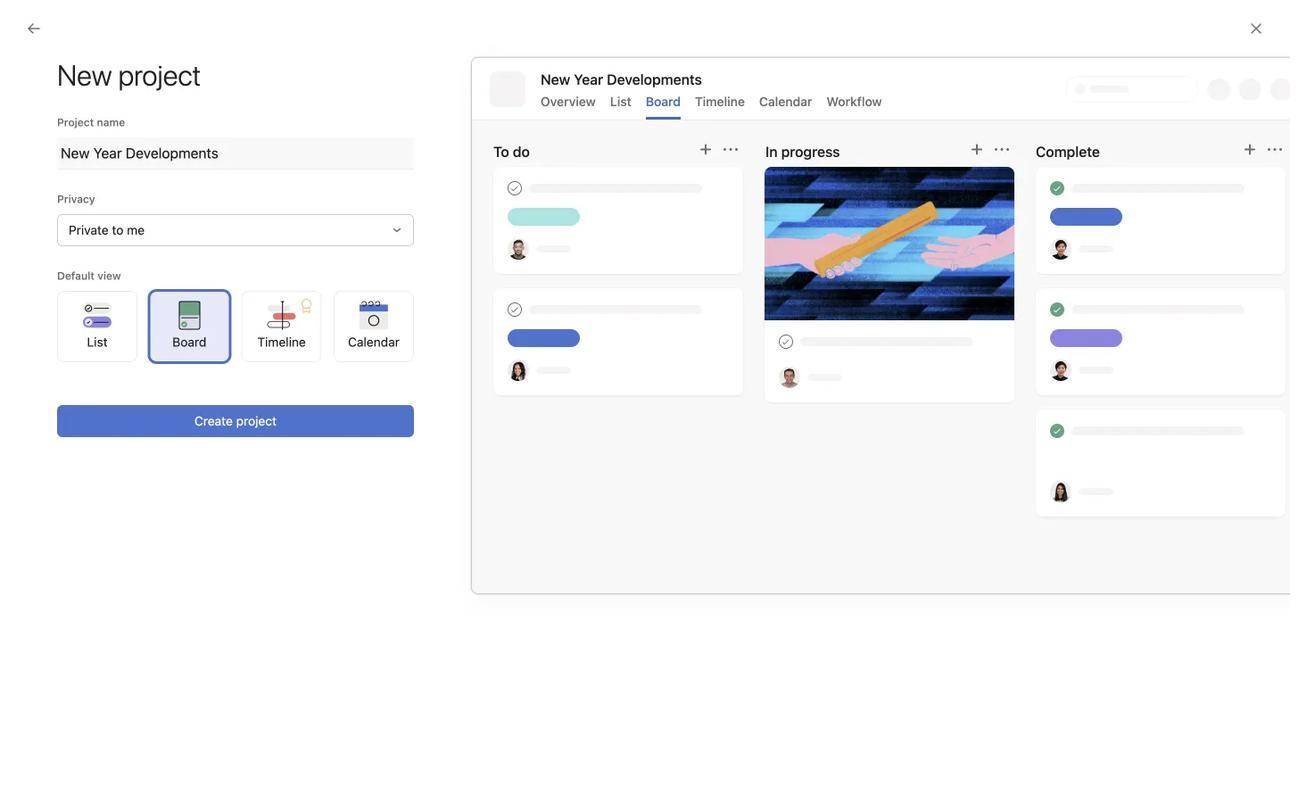 Task type: locate. For each thing, give the bounding box(es) containing it.
1 horizontal spatial goals
[[900, 277, 945, 298]]

upgrade
[[979, 283, 1029, 298], [440, 533, 490, 548]]

see
[[1038, 355, 1055, 368]]

upgrade to asana starter
[[440, 533, 587, 548]]

asana up most
[[1048, 283, 1083, 298]]

private to me button
[[57, 214, 414, 246]]

0 vertical spatial new
[[541, 71, 570, 88]]

work requests inside projects element
[[46, 351, 133, 366]]

on
[[980, 371, 993, 384]]

work
[[46, 351, 76, 366], [414, 450, 445, 465]]

goals
[[926, 316, 956, 331], [994, 355, 1021, 368]]

my workspace link
[[11, 409, 203, 437]]

most
[[1051, 316, 1080, 331]]

1 horizontal spatial board
[[646, 94, 681, 109]]

upgrade up achieve
[[979, 283, 1029, 298]]

1 vertical spatial list
[[87, 335, 108, 349]]

0 horizontal spatial timeline
[[257, 335, 306, 349]]

0 horizontal spatial work
[[46, 351, 76, 366]]

0 horizontal spatial cross-functional project plan
[[46, 323, 214, 337]]

0 vertical spatial cross-functional project plan
[[46, 323, 214, 337]]

0 horizontal spatial work requests
[[46, 351, 133, 366]]

work requests link up the teams element
[[11, 345, 203, 373]]

1 vertical spatial functional
[[454, 396, 513, 410]]

Project name text field
[[57, 137, 414, 170]]

0 horizontal spatial goals
[[46, 258, 79, 273]]

your down connect
[[927, 371, 949, 384]]

work requests link inside projects element
[[11, 345, 203, 373]]

cross-functional project plan link
[[11, 316, 214, 345]]

home
[[46, 61, 81, 76]]

work
[[945, 355, 970, 368]]

private to me
[[69, 223, 145, 237]]

1 vertical spatial goals
[[900, 277, 945, 298]]

0 vertical spatial requests
[[80, 351, 133, 366]]

functional down view
[[85, 323, 142, 337]]

to
[[112, 223, 124, 237], [1033, 283, 1044, 298], [960, 316, 971, 331], [1024, 355, 1035, 368], [1128, 355, 1138, 368], [493, 533, 505, 548]]

1 horizontal spatial work
[[414, 450, 445, 465]]

calendar up the list icon
[[348, 335, 400, 349]]

calendar
[[759, 94, 813, 109], [348, 335, 400, 349]]

important
[[1083, 316, 1139, 331]]

0 vertical spatial goals
[[46, 258, 79, 273]]

1 vertical spatial plan
[[561, 396, 586, 410]]

to inside popup button
[[112, 223, 124, 237]]

name
[[97, 116, 125, 129]]

calendar up in progress
[[759, 94, 813, 109]]

to do
[[494, 143, 530, 160]]

work requests
[[46, 351, 133, 366], [414, 450, 503, 465]]

1 vertical spatial timeline
[[257, 335, 306, 349]]

0 vertical spatial work
[[46, 351, 76, 366]]

ap
[[1185, 70, 1199, 82], [821, 399, 835, 411]]

board up create
[[172, 335, 207, 349]]

cross-functional project plan
[[46, 323, 214, 337], [414, 396, 586, 410]]

team
[[952, 371, 977, 384]]

projects
[[350, 282, 416, 303], [21, 292, 70, 307]]

0 horizontal spatial requests
[[80, 351, 133, 366]]

0 horizontal spatial plan
[[190, 323, 214, 337]]

0 vertical spatial asana
[[1048, 283, 1083, 298]]

projects down default
[[21, 292, 70, 307]]

0 horizontal spatial cross-
[[46, 323, 85, 337]]

cross-functional project plan down view
[[46, 323, 214, 337]]

explore all templates
[[414, 594, 534, 608]]

work inside projects element
[[46, 351, 76, 366]]

goals up objectives
[[926, 316, 956, 331]]

work requests link up starter
[[336, 432, 869, 486]]

1 horizontal spatial your
[[1022, 316, 1048, 331]]

1 horizontal spatial goals
[[994, 355, 1021, 368]]

requests
[[80, 351, 133, 366], [448, 450, 503, 465]]

0 vertical spatial upgrade
[[979, 283, 1029, 298]]

insights element
[[0, 162, 214, 284]]

work requests link
[[11, 345, 203, 373], [336, 432, 869, 486]]

project
[[146, 323, 186, 337], [443, 343, 484, 358], [516, 396, 558, 410], [236, 414, 277, 428]]

1 vertical spatial goals
[[994, 355, 1021, 368]]

1 horizontal spatial list
[[610, 94, 632, 109]]

list down 'new year developments'
[[610, 94, 632, 109]]

1 vertical spatial new
[[414, 343, 440, 358]]

projects button
[[0, 291, 70, 309]]

0 vertical spatial work requests
[[46, 351, 133, 366]]

functional down new project
[[454, 396, 513, 410]]

0 vertical spatial list
[[610, 94, 632, 109]]

and right progress
[[1106, 355, 1125, 368]]

1 vertical spatial ap
[[821, 399, 835, 411]]

projects up new project
[[350, 282, 416, 303]]

your
[[1022, 316, 1048, 331], [927, 371, 949, 384]]

0 horizontal spatial goals
[[926, 316, 956, 331]]

0 horizontal spatial and
[[973, 355, 991, 368]]

0 horizontal spatial asana
[[508, 533, 544, 548]]

use goals to achieve your most important objectives connect work and goals to see progress and to keep your team on track.
[[900, 316, 1139, 384]]

goals up use on the right of the page
[[900, 277, 945, 298]]

list
[[610, 94, 632, 109], [87, 335, 108, 349]]

0 vertical spatial work requests link
[[11, 345, 203, 373]]

0 horizontal spatial board
[[172, 335, 207, 349]]

0 horizontal spatial list
[[87, 335, 108, 349]]

cross- inside projects element
[[46, 323, 85, 337]]

1 and from the left
[[973, 355, 991, 368]]

0 vertical spatial your
[[1022, 316, 1048, 331]]

project name
[[57, 116, 125, 129]]

portfolios link
[[11, 223, 203, 252]]

1 vertical spatial work
[[414, 450, 445, 465]]

goals up track.
[[994, 355, 1021, 368]]

goals down portfolios
[[46, 258, 79, 273]]

inbox link
[[11, 112, 203, 140]]

0 horizontal spatial ap
[[821, 399, 835, 411]]

default view
[[57, 270, 121, 282]]

hide sidebar image
[[23, 14, 37, 29]]

goals
[[46, 258, 79, 273], [900, 277, 945, 298]]

1 vertical spatial work requests link
[[336, 432, 869, 486]]

0 vertical spatial cross-
[[46, 323, 85, 337]]

0 horizontal spatial your
[[927, 371, 949, 384]]

0 vertical spatial functional
[[85, 323, 142, 337]]

1 horizontal spatial timeline
[[695, 94, 745, 109]]

and
[[973, 355, 991, 368], [1106, 355, 1125, 368]]

1 horizontal spatial ap
[[1185, 70, 1199, 82]]

home link
[[11, 54, 203, 83]]

0 vertical spatial board
[[646, 94, 681, 109]]

and up the on
[[973, 355, 991, 368]]

members (1)
[[350, 146, 451, 167]]

1 horizontal spatial cross-functional project plan
[[414, 396, 586, 410]]

to up templates
[[493, 533, 505, 548]]

2 and from the left
[[1106, 355, 1125, 368]]

asana left starter
[[508, 533, 544, 548]]

cross-
[[46, 323, 85, 337], [414, 396, 454, 410]]

default
[[57, 270, 95, 282]]

asana for starter
[[508, 533, 544, 548]]

1 vertical spatial your
[[927, 371, 949, 384]]

to left me
[[112, 223, 124, 237]]

plan
[[190, 323, 214, 337], [561, 396, 586, 410]]

upgrade for upgrade to asana advanced
[[979, 283, 1029, 298]]

1 horizontal spatial cross-
[[414, 396, 454, 410]]

reporting
[[46, 201, 103, 216]]

0 horizontal spatial projects
[[21, 292, 70, 307]]

0 vertical spatial plan
[[190, 323, 214, 337]]

1 vertical spatial requests
[[448, 450, 503, 465]]

0 horizontal spatial new
[[414, 343, 440, 358]]

new
[[541, 71, 570, 88], [414, 343, 440, 358]]

1 vertical spatial asana
[[508, 533, 544, 548]]

your left most
[[1022, 316, 1048, 331]]

1 horizontal spatial plan
[[561, 396, 586, 410]]

0 horizontal spatial upgrade
[[440, 533, 490, 548]]

goals link
[[11, 252, 203, 280]]

board
[[646, 94, 681, 109], [172, 335, 207, 349]]

timeline
[[695, 94, 745, 109], [257, 335, 306, 349]]

cross-functional project plan down new project
[[414, 396, 586, 410]]

create project
[[195, 414, 277, 428]]

1 horizontal spatial and
[[1106, 355, 1125, 368]]

list down default view
[[87, 335, 108, 349]]

1 vertical spatial work requests
[[414, 450, 503, 465]]

1 vertical spatial upgrade
[[440, 533, 490, 548]]

0 vertical spatial calendar
[[759, 94, 813, 109]]

0 horizontal spatial functional
[[85, 323, 142, 337]]

0 horizontal spatial work requests link
[[11, 345, 203, 373]]

cross-functional project plan inside projects element
[[46, 323, 214, 337]]

1 vertical spatial calendar
[[348, 335, 400, 349]]

1 horizontal spatial functional
[[454, 396, 513, 410]]

cross- down new project
[[414, 396, 454, 410]]

1 horizontal spatial upgrade
[[979, 283, 1029, 298]]

1 horizontal spatial new
[[541, 71, 570, 88]]

0 vertical spatial goals
[[926, 316, 956, 331]]

1 horizontal spatial requests
[[448, 450, 503, 465]]

workflow
[[827, 94, 882, 109]]

1 vertical spatial cross-functional project plan
[[414, 396, 586, 410]]

1 vertical spatial board
[[172, 335, 207, 349]]

portfolios
[[46, 230, 101, 245]]

1 horizontal spatial asana
[[1048, 283, 1083, 298]]

me
[[127, 223, 145, 237]]

functional
[[85, 323, 142, 337], [454, 396, 513, 410]]

connect
[[900, 355, 942, 368]]

asana
[[1048, 283, 1083, 298], [508, 533, 544, 548]]

upgrade up all
[[440, 533, 490, 548]]

0 vertical spatial timeline
[[695, 94, 745, 109]]

starter
[[547, 533, 587, 548]]

board down year developments
[[646, 94, 681, 109]]

cross- down projects dropdown button
[[46, 323, 85, 337]]



Task type: vqa. For each thing, say whether or not it's contained in the screenshot.
topmost –
no



Task type: describe. For each thing, give the bounding box(es) containing it.
overview
[[541, 94, 596, 109]]

this is a preview of your project image
[[471, 57, 1291, 594]]

to left see
[[1024, 355, 1035, 368]]

new for new year developments
[[541, 71, 570, 88]]

create project button
[[57, 405, 414, 437]]

teams element
[[0, 377, 214, 441]]

functional inside projects element
[[85, 323, 142, 337]]

new for new project
[[414, 343, 440, 358]]

track.
[[996, 371, 1025, 384]]

project
[[57, 116, 94, 129]]

plan inside projects element
[[190, 323, 214, 337]]

advanced
[[1086, 283, 1143, 298]]

upgrade for upgrade to asana starter
[[440, 533, 490, 548]]

upgrade to asana advanced
[[979, 283, 1143, 298]]

complete
[[1036, 143, 1100, 160]]

year developments
[[574, 71, 702, 88]]

about us
[[900, 146, 972, 167]]

list image
[[368, 394, 389, 415]]

upgrade to asana advanced button
[[968, 275, 1155, 307]]

close image
[[1250, 21, 1264, 36]]

1 horizontal spatial calendar
[[759, 94, 813, 109]]

progress
[[1058, 355, 1103, 368]]

go back image
[[27, 21, 41, 36]]

invite button
[[1212, 63, 1269, 88]]

all
[[460, 594, 473, 608]]

upgrade to asana starter button
[[440, 531, 587, 570]]

my
[[46, 415, 64, 430]]

global element
[[0, 44, 214, 151]]

explore
[[414, 594, 457, 608]]

new year developments
[[541, 71, 702, 88]]

to down important
[[1128, 355, 1138, 368]]

asana for advanced
[[1048, 283, 1083, 298]]

1 horizontal spatial projects
[[350, 282, 416, 303]]

privacy
[[57, 193, 95, 205]]

in progress
[[766, 143, 840, 160]]

keep
[[900, 371, 924, 384]]

1 horizontal spatial work requests link
[[336, 432, 869, 486]]

requests inside projects element
[[80, 351, 133, 366]]

create
[[195, 414, 233, 428]]

project inside button
[[236, 414, 277, 428]]

use
[[900, 316, 922, 331]]

reporting link
[[11, 195, 203, 223]]

private
[[69, 223, 109, 237]]

new project
[[57, 58, 201, 92]]

1 vertical spatial cross-
[[414, 396, 454, 410]]

workspace
[[67, 415, 129, 430]]

0 horizontal spatial calendar
[[348, 335, 400, 349]]

my workspace
[[46, 415, 129, 430]]

0 vertical spatial ap
[[1185, 70, 1199, 82]]

templates
[[477, 594, 534, 608]]

goals inside insights element
[[46, 258, 79, 273]]

achieve
[[975, 316, 1019, 331]]

invite
[[1234, 70, 1261, 82]]

1 horizontal spatial work requests
[[414, 450, 503, 465]]

new project
[[414, 343, 484, 358]]

to up use goals to achieve your most important objectives connect work and goals to see progress and to keep your team on track.
[[1033, 283, 1044, 298]]

to left achieve
[[960, 316, 971, 331]]

objectives
[[900, 336, 959, 351]]

view
[[97, 270, 121, 282]]

projects element
[[0, 284, 214, 377]]

projects inside dropdown button
[[21, 292, 70, 307]]

inbox
[[46, 118, 78, 133]]



